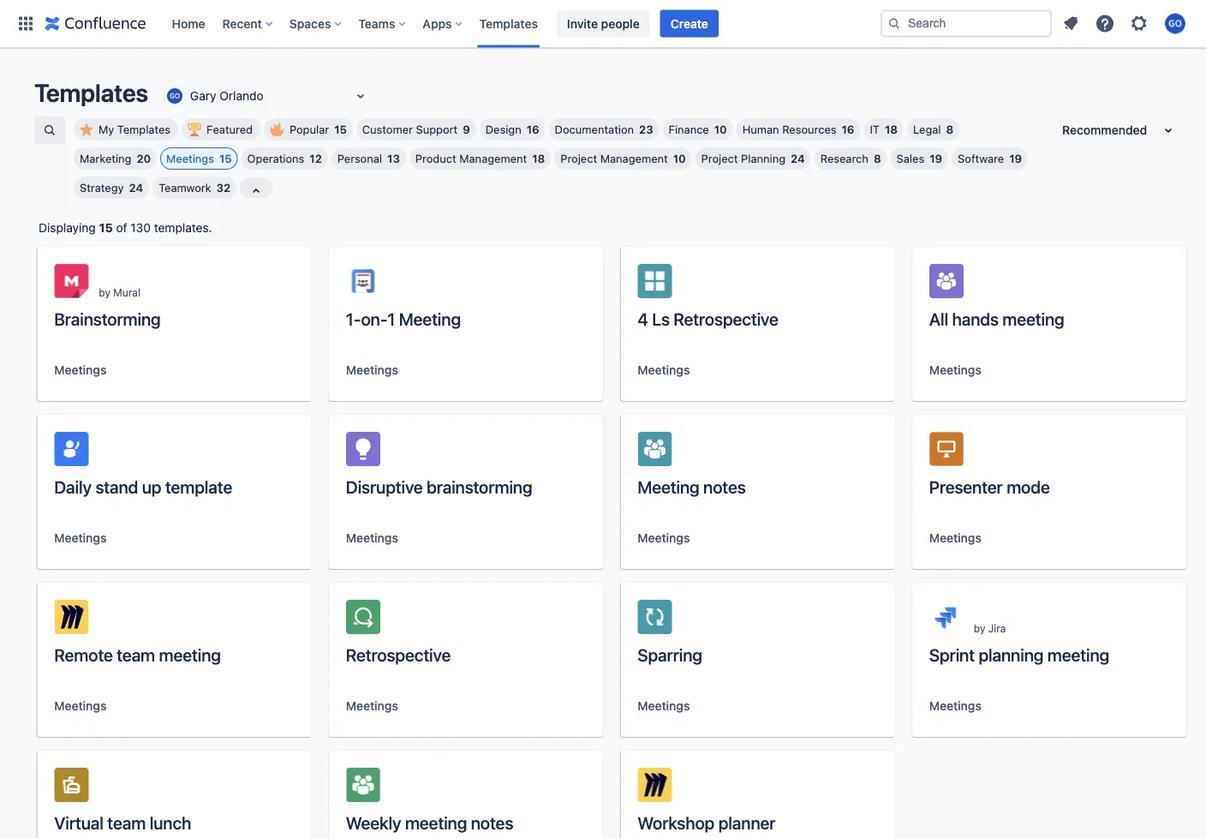 Task type: locate. For each thing, give the bounding box(es) containing it.
mode
[[1007, 476, 1050, 497]]

of
[[116, 221, 127, 235]]

15 up 32
[[219, 152, 232, 165]]

0 vertical spatial team
[[117, 644, 155, 665]]

0 horizontal spatial 19
[[930, 152, 943, 165]]

templates up my
[[34, 78, 148, 107]]

10 down finance
[[673, 152, 686, 165]]

templates inside global element
[[479, 16, 538, 30]]

19
[[930, 152, 943, 165], [1010, 152, 1022, 165]]

1 19 from the left
[[930, 152, 943, 165]]

18 right the it
[[885, 123, 898, 136]]

retrospective
[[674, 308, 779, 329], [346, 644, 451, 665]]

up
[[142, 476, 161, 497]]

documentation
[[555, 123, 634, 136]]

19 for sales 19
[[930, 152, 943, 165]]

recommended
[[1063, 123, 1148, 137]]

lunch
[[150, 812, 191, 832]]

by
[[99, 286, 110, 298], [974, 622, 986, 634]]

0 horizontal spatial 15
[[99, 221, 113, 235]]

team right remote at the left of page
[[117, 644, 155, 665]]

recent
[[222, 16, 262, 30]]

project down finance 10
[[701, 152, 738, 165]]

planning
[[741, 152, 786, 165]]

meeting
[[1003, 308, 1065, 329], [159, 644, 221, 665], [1048, 644, 1110, 665], [405, 812, 467, 832]]

0 horizontal spatial retrospective
[[346, 644, 451, 665]]

1 vertical spatial templates
[[34, 78, 148, 107]]

my templates
[[99, 123, 171, 136]]

open search bar image
[[43, 123, 57, 137]]

help icon image
[[1095, 13, 1116, 34]]

1 horizontal spatial by
[[974, 622, 986, 634]]

project for project management 10
[[561, 152, 597, 165]]

meetings button for meeting notes
[[638, 530, 690, 547]]

0 horizontal spatial by
[[99, 286, 110, 298]]

banner containing home
[[0, 0, 1207, 48]]

meeting
[[399, 308, 461, 329], [638, 476, 700, 497]]

meetings for brainstorming
[[54, 363, 107, 377]]

0 horizontal spatial 16
[[527, 123, 540, 136]]

human resources 16
[[743, 123, 855, 136]]

16
[[527, 123, 540, 136], [842, 123, 855, 136]]

presenter mode
[[930, 476, 1050, 497]]

0 horizontal spatial project
[[561, 152, 597, 165]]

team inside button
[[107, 812, 146, 832]]

10
[[714, 123, 727, 136], [673, 152, 686, 165]]

it 18
[[870, 123, 898, 136]]

16 left the it
[[842, 123, 855, 136]]

2 19 from the left
[[1010, 152, 1022, 165]]

0 vertical spatial templates
[[479, 16, 538, 30]]

1 horizontal spatial 8
[[947, 123, 954, 136]]

1 vertical spatial notes
[[471, 812, 514, 832]]

0 horizontal spatial notes
[[471, 812, 514, 832]]

20
[[137, 152, 151, 165]]

customer support 9
[[362, 123, 470, 136]]

by left jira
[[974, 622, 986, 634]]

banner
[[0, 0, 1207, 48]]

workshop planner button
[[621, 751, 895, 838]]

0 vertical spatial 15
[[334, 123, 347, 136]]

0 vertical spatial 24
[[791, 152, 805, 165]]

operations 12
[[247, 152, 322, 165]]

1 horizontal spatial 18
[[885, 123, 898, 136]]

15 left of
[[99, 221, 113, 235]]

team left lunch
[[107, 812, 146, 832]]

2 vertical spatial templates
[[117, 123, 171, 136]]

virtual
[[54, 812, 104, 832]]

meeting for all hands meeting
[[1003, 308, 1065, 329]]

1 vertical spatial meeting
[[638, 476, 700, 497]]

home
[[172, 16, 205, 30]]

0 vertical spatial 10
[[714, 123, 727, 136]]

legal 8
[[914, 123, 954, 136]]

1 vertical spatial 18
[[532, 152, 545, 165]]

meetings button
[[54, 362, 107, 379], [346, 362, 398, 379], [638, 362, 690, 379], [930, 362, 982, 379], [54, 530, 107, 547], [346, 530, 398, 547], [638, 530, 690, 547], [930, 530, 982, 547], [54, 698, 107, 715], [346, 698, 398, 715], [638, 698, 690, 715], [930, 698, 982, 715]]

confluence image
[[45, 13, 146, 34], [45, 13, 146, 34]]

meetings button for remote team meeting
[[54, 698, 107, 715]]

0 horizontal spatial meeting
[[399, 308, 461, 329]]

2 project from the left
[[701, 152, 738, 165]]

meetings button for all hands meeting
[[930, 362, 982, 379]]

home link
[[167, 10, 210, 37]]

operations
[[247, 152, 305, 165]]

meeting notes
[[638, 476, 746, 497]]

sprint
[[930, 644, 975, 665]]

notes
[[704, 476, 746, 497], [471, 812, 514, 832]]

resources
[[782, 123, 837, 136]]

24 down human resources 16
[[791, 152, 805, 165]]

weekly meeting notes button
[[329, 751, 603, 838]]

by mural
[[99, 286, 141, 298]]

by left mural
[[99, 286, 110, 298]]

2 vertical spatial 15
[[99, 221, 113, 235]]

2 16 from the left
[[842, 123, 855, 136]]

project down documentation
[[561, 152, 597, 165]]

1 management from the left
[[460, 152, 527, 165]]

presenter
[[930, 476, 1003, 497]]

19 for software 19
[[1010, 152, 1022, 165]]

product management 18
[[415, 152, 545, 165]]

0 vertical spatial by
[[99, 286, 110, 298]]

24
[[791, 152, 805, 165], [129, 181, 143, 194]]

global element
[[10, 0, 877, 48]]

19 right software
[[1010, 152, 1022, 165]]

15
[[334, 123, 347, 136], [219, 152, 232, 165], [99, 221, 113, 235]]

templates right the 'apps' 'popup button'
[[479, 16, 538, 30]]

24 down 20
[[129, 181, 143, 194]]

product
[[415, 152, 456, 165]]

1 vertical spatial 24
[[129, 181, 143, 194]]

1 horizontal spatial notes
[[704, 476, 746, 497]]

8 down the it
[[874, 152, 881, 165]]

18 down design 16
[[532, 152, 545, 165]]

spaces
[[289, 16, 331, 30]]

1 horizontal spatial 19
[[1010, 152, 1022, 165]]

create link
[[660, 10, 719, 37]]

1
[[388, 308, 395, 329]]

people
[[601, 16, 640, 30]]

1 vertical spatial 15
[[219, 152, 232, 165]]

1 vertical spatial by
[[974, 622, 986, 634]]

management down 23
[[600, 152, 668, 165]]

1 horizontal spatial 24
[[791, 152, 805, 165]]

10 right finance
[[714, 123, 727, 136]]

virtual team lunch button
[[37, 751, 311, 838]]

ls
[[652, 308, 670, 329]]

1 project from the left
[[561, 152, 597, 165]]

open image
[[350, 86, 371, 106]]

sales 19
[[897, 152, 943, 165]]

0 horizontal spatial 8
[[874, 152, 881, 165]]

meetings button for daily stand up template
[[54, 530, 107, 547]]

brainstorming
[[427, 476, 533, 497]]

management for project management
[[600, 152, 668, 165]]

1 horizontal spatial project
[[701, 152, 738, 165]]

hands
[[952, 308, 999, 329]]

9
[[463, 123, 470, 136]]

8
[[947, 123, 954, 136], [874, 152, 881, 165]]

1 horizontal spatial management
[[600, 152, 668, 165]]

meetings for all hands meeting
[[930, 363, 982, 377]]

meetings for meeting notes
[[638, 531, 690, 545]]

invite people button
[[557, 10, 650, 37]]

management down design
[[460, 152, 527, 165]]

invite
[[567, 16, 598, 30]]

0 horizontal spatial management
[[460, 152, 527, 165]]

1 vertical spatial team
[[107, 812, 146, 832]]

1 horizontal spatial 15
[[219, 152, 232, 165]]

4
[[638, 308, 648, 329]]

0 vertical spatial retrospective
[[674, 308, 779, 329]]

15 right popular
[[334, 123, 347, 136]]

teamwork
[[159, 181, 211, 194]]

8 for research 8
[[874, 152, 881, 165]]

12
[[310, 152, 322, 165]]

meetings for disruptive brainstorming
[[346, 531, 398, 545]]

meeting inside button
[[405, 812, 467, 832]]

1 vertical spatial 10
[[673, 152, 686, 165]]

templates up 20
[[117, 123, 171, 136]]

gary orlando
[[190, 89, 264, 103]]

8 right legal
[[947, 123, 954, 136]]

featured button
[[182, 118, 261, 141]]

my templates button
[[74, 118, 178, 141]]

2 horizontal spatial 15
[[334, 123, 347, 136]]

meetings
[[166, 152, 214, 165], [54, 363, 107, 377], [346, 363, 398, 377], [638, 363, 690, 377], [930, 363, 982, 377], [54, 531, 107, 545], [346, 531, 398, 545], [638, 531, 690, 545], [930, 531, 982, 545], [54, 699, 107, 713], [346, 699, 398, 713], [638, 699, 690, 713], [930, 699, 982, 713]]

8 for legal 8
[[947, 123, 954, 136]]

workshop
[[638, 812, 715, 832]]

notification icon image
[[1061, 13, 1081, 34]]

templates link
[[474, 10, 543, 37]]

1 horizontal spatial 16
[[842, 123, 855, 136]]

1 vertical spatial 8
[[874, 152, 881, 165]]

16 right design
[[527, 123, 540, 136]]

notes inside button
[[471, 812, 514, 832]]

meetings button for sprint planning meeting
[[930, 698, 982, 715]]

1-on-1 meeting
[[346, 308, 461, 329]]

None text field
[[164, 87, 168, 105]]

0 vertical spatial 8
[[947, 123, 954, 136]]

remote team meeting
[[54, 644, 221, 665]]

2 management from the left
[[600, 152, 668, 165]]

19 right sales
[[930, 152, 943, 165]]

0 vertical spatial 18
[[885, 123, 898, 136]]

recent button
[[217, 10, 279, 37]]

popular
[[290, 123, 329, 136]]



Task type: describe. For each thing, give the bounding box(es) containing it.
orlando
[[220, 89, 264, 103]]

meetings button for brainstorming
[[54, 362, 107, 379]]

displaying 15 of 130 templates.
[[39, 221, 212, 235]]

invite people
[[567, 16, 640, 30]]

15 for meetings 15
[[219, 152, 232, 165]]

meetings button for disruptive brainstorming
[[346, 530, 398, 547]]

meetings button for 4 ls retrospective
[[638, 362, 690, 379]]

teams button
[[353, 10, 413, 37]]

workshop planner
[[638, 812, 776, 832]]

template
[[165, 476, 232, 497]]

stand
[[95, 476, 138, 497]]

virtual team lunch
[[54, 812, 191, 832]]

support
[[416, 123, 458, 136]]

weekly meeting notes
[[346, 812, 514, 832]]

strategy
[[80, 181, 124, 194]]

1 horizontal spatial meeting
[[638, 476, 700, 497]]

apps button
[[418, 10, 469, 37]]

23
[[639, 123, 653, 136]]

0 vertical spatial notes
[[704, 476, 746, 497]]

software 19
[[958, 152, 1022, 165]]

daily
[[54, 476, 92, 497]]

meetings for sparring
[[638, 699, 690, 713]]

project for project planning 24
[[701, 152, 738, 165]]

1 16 from the left
[[527, 123, 540, 136]]

fewer categories image
[[246, 181, 267, 201]]

1-
[[346, 308, 361, 329]]

teams
[[358, 16, 395, 30]]

mural
[[113, 286, 141, 298]]

displaying
[[39, 221, 96, 235]]

gary
[[190, 89, 216, 103]]

by for sprint planning meeting
[[974, 622, 986, 634]]

research 8
[[821, 152, 881, 165]]

human
[[743, 123, 779, 136]]

meeting for remote team meeting
[[159, 644, 221, 665]]

by jira
[[974, 622, 1006, 634]]

marketing 20
[[80, 152, 151, 165]]

my
[[99, 123, 114, 136]]

apps
[[423, 16, 452, 30]]

15 for displaying 15 of 130 templates.
[[99, 221, 113, 235]]

personal 13
[[337, 152, 400, 165]]

Search field
[[881, 10, 1052, 37]]

templates inside button
[[117, 123, 171, 136]]

130
[[131, 221, 151, 235]]

by for brainstorming
[[99, 286, 110, 298]]

sales
[[897, 152, 925, 165]]

1 horizontal spatial retrospective
[[674, 308, 779, 329]]

legal
[[914, 123, 941, 136]]

templates.
[[154, 221, 212, 235]]

software
[[958, 152, 1004, 165]]

0 horizontal spatial 24
[[129, 181, 143, 194]]

32
[[216, 181, 231, 194]]

meetings for remote team meeting
[[54, 699, 107, 713]]

brainstorming
[[54, 308, 161, 329]]

your profile and preferences image
[[1165, 13, 1186, 34]]

weekly
[[346, 812, 401, 832]]

all
[[930, 308, 948, 329]]

1 horizontal spatial 10
[[714, 123, 727, 136]]

appswitcher icon image
[[15, 13, 36, 34]]

meetings for 4 ls retrospective
[[638, 363, 690, 377]]

team for remote
[[117, 644, 155, 665]]

spaces button
[[284, 10, 348, 37]]

create
[[671, 16, 709, 30]]

research
[[821, 152, 869, 165]]

teamwork 32
[[159, 181, 231, 194]]

disruptive
[[346, 476, 423, 497]]

13
[[387, 152, 400, 165]]

planning
[[979, 644, 1044, 665]]

finance 10
[[669, 123, 727, 136]]

design 16
[[486, 123, 540, 136]]

meetings for retrospective
[[346, 699, 398, 713]]

0 horizontal spatial 18
[[532, 152, 545, 165]]

meetings button for 1-on-1 meeting
[[346, 362, 398, 379]]

on-
[[361, 308, 388, 329]]

all hands meeting
[[930, 308, 1065, 329]]

daily stand up template
[[54, 476, 232, 497]]

0 horizontal spatial 10
[[673, 152, 686, 165]]

recommended button
[[1052, 117, 1189, 144]]

meetings for presenter mode
[[930, 531, 982, 545]]

management for product management
[[460, 152, 527, 165]]

planner
[[719, 812, 776, 832]]

project management 10
[[561, 152, 686, 165]]

marketing
[[80, 152, 131, 165]]

1 vertical spatial retrospective
[[346, 644, 451, 665]]

jira
[[989, 622, 1006, 634]]

meetings button for presenter mode
[[930, 530, 982, 547]]

meetings for 1-on-1 meeting
[[346, 363, 398, 377]]

it
[[870, 123, 880, 136]]

finance
[[669, 123, 709, 136]]

meeting for sprint planning meeting
[[1048, 644, 1110, 665]]

meetings button for sparring
[[638, 698, 690, 715]]

personal
[[337, 152, 382, 165]]

disruptive brainstorming
[[346, 476, 533, 497]]

project planning 24
[[701, 152, 805, 165]]

meetings for sprint planning meeting
[[930, 699, 982, 713]]

0 vertical spatial meeting
[[399, 308, 461, 329]]

remote
[[54, 644, 113, 665]]

meetings for daily stand up template
[[54, 531, 107, 545]]

meetings 15
[[166, 152, 232, 165]]

4 ls retrospective
[[638, 308, 779, 329]]

settings icon image
[[1129, 13, 1150, 34]]

meetings button for retrospective
[[346, 698, 398, 715]]

sparring
[[638, 644, 703, 665]]

team for virtual
[[107, 812, 146, 832]]

search image
[[888, 17, 901, 30]]



Task type: vqa. For each thing, say whether or not it's contained in the screenshot.


